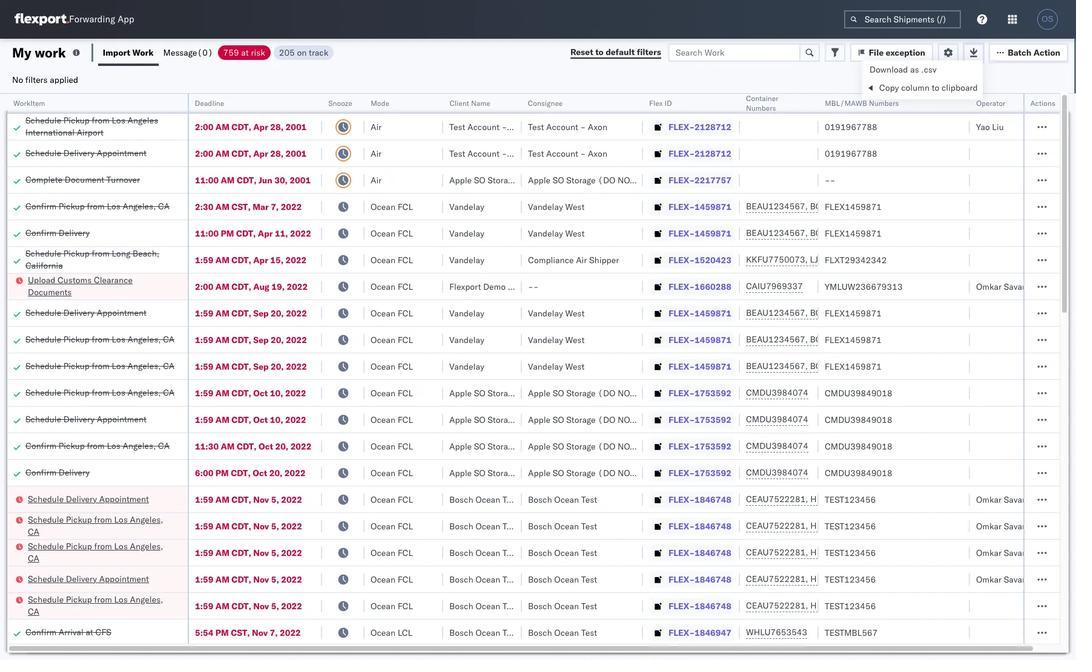 Task type: describe. For each thing, give the bounding box(es) containing it.
vandelay west for 2:30 am cst, mar 7, 2022 confirm pickup from los angeles, ca link
[[528, 201, 585, 212]]

cmdu3984074 for confirm pickup from los angeles, ca
[[746, 441, 809, 452]]

2 1846748 from the top
[[695, 521, 732, 532]]

2 hlxu8034992 from the top
[[875, 521, 934, 532]]

cst, for nov
[[231, 628, 250, 639]]

5 ocean fcl from the top
[[371, 308, 413, 319]]

california
[[25, 260, 63, 271]]

cmdu3984074 for schedule pickup from los angeles, ca
[[746, 388, 809, 399]]

import work
[[103, 47, 154, 58]]

5 beau1234567, from the top
[[746, 361, 808, 372]]

5 hlxu6269489, from the top
[[811, 601, 873, 612]]

15 flex- from the top
[[669, 495, 695, 506]]

1753592 for schedule delivery appointment
[[695, 415, 732, 426]]

deadline
[[195, 99, 224, 108]]

5 savant from the top
[[1004, 575, 1030, 585]]

3 1846748 from the top
[[695, 548, 732, 559]]

1520423
[[695, 255, 732, 266]]

consignee button
[[522, 96, 631, 108]]

4 flex1459871 from the top
[[825, 335, 882, 346]]

2 fcl from the top
[[398, 228, 413, 239]]

7, for nov
[[270, 628, 278, 639]]

cmdu39849018 for schedule delivery appointment
[[825, 415, 893, 426]]

2 ocean fcl from the top
[[371, 228, 413, 239]]

1 fcl from the top
[[398, 201, 413, 212]]

2 flex1459871 from the top
[[825, 228, 882, 239]]

1:59 am cdt, oct 10, 2022 for schedule pickup from los angeles, ca
[[195, 388, 306, 399]]

4 beau1234567, from the top
[[746, 334, 808, 345]]

copy
[[880, 82, 899, 93]]

compliance  air shipper
[[528, 255, 619, 266]]

risk
[[251, 47, 265, 58]]

forwarding
[[69, 14, 115, 25]]

clearance
[[94, 275, 133, 286]]

batch action button
[[989, 43, 1069, 61]]

confirm delivery link for 6:00 pm cdt, oct 20, 2022
[[25, 467, 90, 479]]

on
[[297, 47, 307, 58]]

1753592 for confirm delivery
[[695, 468, 732, 479]]

18 flex- from the top
[[669, 575, 695, 585]]

2 ceau7522281, hlxu6269489, hlxu8034992 from the top
[[746, 521, 934, 532]]

11 fcl from the top
[[398, 468, 413, 479]]

7 flex- from the top
[[669, 281, 695, 292]]

4 5, from the top
[[271, 575, 279, 585]]

1:59 am cdt, apr 15, 2022
[[195, 255, 307, 266]]

schedule inside schedule pickup from long beach, california
[[25, 248, 61, 259]]

4 tcnu1234565 from the top
[[874, 334, 934, 345]]

5 flex- from the top
[[669, 228, 695, 239]]

13 flex- from the top
[[669, 441, 695, 452]]

2 flex-1846748 from the top
[[669, 521, 732, 532]]

11 flex- from the top
[[669, 388, 695, 399]]

app
[[118, 14, 134, 25]]

track
[[309, 47, 329, 58]]

flex-2217757
[[669, 175, 732, 186]]

1 ceau7522281, hlxu6269489, hlxu8034992 from the top
[[746, 494, 934, 505]]

applied
[[50, 74, 78, 85]]

2 1459871 from the top
[[695, 228, 732, 239]]

1 flex1459871 from the top
[[825, 201, 882, 212]]

1 1:59 am cdt, sep 20, 2022 from the top
[[195, 308, 307, 319]]

11 ocean fcl from the top
[[371, 468, 413, 479]]

10, for schedule pickup from los angeles, ca
[[270, 388, 283, 399]]

id
[[665, 99, 672, 108]]

7 1:59 from the top
[[195, 495, 213, 506]]

resize handle column header for mode
[[429, 94, 443, 661]]

6 1:59 from the top
[[195, 415, 213, 426]]

schedule pickup from long beach, california button
[[25, 247, 182, 273]]

batch
[[1008, 47, 1032, 58]]

action
[[1034, 47, 1061, 58]]

4 ceau7522281, from the top
[[746, 574, 809, 585]]

759 at risk
[[223, 47, 265, 58]]

international
[[25, 127, 75, 138]]

1 bozo1234565, from the top
[[810, 201, 872, 212]]

apr for schedule delivery appointment
[[253, 148, 268, 159]]

flex id button
[[643, 96, 728, 108]]

4 vandelay west from the top
[[528, 335, 585, 346]]

confirm pickup from los angeles, ca button for 2:30
[[25, 200, 170, 214]]

confirm for 2:30 am cst, mar 7, 2022
[[25, 201, 56, 212]]

los inside schedule pickup from los angeles international airport
[[112, 115, 125, 126]]

3 west from the top
[[565, 308, 585, 319]]

to inside 'list box'
[[932, 82, 940, 93]]

demo
[[483, 281, 506, 292]]

2 omkar savant from the top
[[977, 495, 1030, 506]]

appointment for 2:00 am cdt, apr 28, 2001
[[97, 148, 147, 158]]

14 fcl from the top
[[398, 548, 413, 559]]

confirm for 6:00 pm cdt, oct 20, 2022
[[25, 467, 56, 478]]

flex-1520423
[[669, 255, 732, 266]]

10 ocean fcl from the top
[[371, 441, 413, 452]]

3 sep from the top
[[253, 361, 269, 372]]

confirm pickup from los angeles, ca link for 2:30 am cst, mar 7, 2022
[[25, 200, 170, 212]]

3 5, from the top
[[271, 548, 279, 559]]

upload
[[28, 275, 55, 286]]

4 test123456 from the top
[[825, 575, 876, 585]]

4 flex- from the top
[[669, 201, 695, 212]]

schedule delivery appointment link for 1:59 am cdt, sep 20, 2022
[[25, 307, 147, 319]]

confirm arrival at cfs
[[25, 627, 111, 638]]

9 flex- from the top
[[669, 335, 695, 346]]

column
[[902, 82, 930, 93]]

2 beau1234567, from the top
[[746, 228, 808, 239]]

1 test123456 from the top
[[825, 495, 876, 506]]

no
[[12, 74, 23, 85]]

pm for 6:00
[[216, 468, 229, 479]]

1 savant from the top
[[1004, 281, 1030, 292]]

13 ocean fcl from the top
[[371, 521, 413, 532]]

1846947
[[695, 628, 732, 639]]

2 omkar from the top
[[977, 495, 1002, 506]]

work
[[35, 44, 66, 61]]

default
[[606, 47, 635, 58]]

work
[[132, 47, 154, 58]]

schedule delivery appointment for 2:00 am cdt, apr 28, 2001
[[25, 148, 147, 158]]

8 fcl from the top
[[398, 388, 413, 399]]

759
[[223, 47, 239, 58]]

lcl
[[398, 628, 413, 639]]

liu
[[993, 121, 1004, 132]]

lkju1111111,
[[869, 254, 928, 265]]

confirm pickup from los angeles, ca for 2:30
[[25, 201, 170, 212]]

schedule pickup from long beach, california link
[[25, 247, 182, 272]]

3 fcl from the top
[[398, 255, 413, 266]]

11:00 for 11:00 am cdt, jun 30, 2001
[[195, 175, 219, 186]]

delivery for 2:00 am cdt, apr 28, 2001
[[63, 148, 95, 158]]

customs
[[58, 275, 92, 286]]

1 ceau7522281, from the top
[[746, 494, 809, 505]]

2:30 am cst, mar 7, 2022
[[195, 201, 302, 212]]

2 flex-1459871 from the top
[[669, 228, 732, 239]]

3 1:59 am cdt, nov 5, 2022 from the top
[[195, 548, 302, 559]]

205 on track
[[279, 47, 329, 58]]

15 fcl from the top
[[398, 575, 413, 585]]

pm for 11:00
[[221, 228, 234, 239]]

flxt29342342
[[825, 255, 887, 266]]

angeles
[[128, 115, 158, 126]]

container numbers button
[[740, 91, 807, 113]]

2001 for complete document turnover
[[290, 175, 311, 186]]

1 ocean fcl from the top
[[371, 201, 413, 212]]

2:30
[[195, 201, 213, 212]]

19,
[[272, 281, 285, 292]]

3 1:59 from the top
[[195, 335, 213, 346]]

message (0)
[[163, 47, 213, 58]]

2:00 am cdt, aug 19, 2022
[[195, 281, 308, 292]]

1 horizontal spatial at
[[241, 47, 249, 58]]

as
[[911, 64, 919, 75]]

arrival
[[59, 627, 84, 638]]

3 flex-1459871 from the top
[[669, 308, 732, 319]]

ljiu1111116,
[[810, 254, 867, 265]]

my
[[12, 44, 31, 61]]

Search Shipments (/) text field
[[844, 10, 961, 28]]

2:00 am cdt, apr 28, 2001 for schedule delivery appointment
[[195, 148, 307, 159]]

2 1:59 from the top
[[195, 308, 213, 319]]

confirm pickup from los angeles, ca link for 11:30 am cdt, oct 20, 2022
[[25, 440, 170, 452]]

cmdu39849018 for confirm pickup from los angeles, ca
[[825, 441, 893, 452]]

5 flex1459871 from the top
[[825, 361, 882, 372]]

6:00 pm cdt, oct 20, 2022
[[195, 468, 306, 479]]

beach,
[[133, 248, 159, 259]]

11:30
[[195, 441, 219, 452]]

download as .csv
[[870, 64, 937, 75]]

delivery for 6:00 pm cdt, oct 20, 2022
[[59, 467, 90, 478]]

4 west from the top
[[565, 335, 585, 346]]

5 test123456 from the top
[[825, 601, 876, 612]]

11:30 am cdt, oct 20, 2022
[[195, 441, 312, 452]]

beau1234567, bozo1234565, tcnu1234565 for 2:30 am cst, mar 7, 2022 confirm pickup from los angeles, ca link
[[746, 201, 934, 212]]

document
[[65, 174, 104, 185]]

reset
[[571, 47, 593, 58]]

2 sep from the top
[[253, 335, 269, 346]]

3 flex1459871 from the top
[[825, 308, 882, 319]]

16 fcl from the top
[[398, 601, 413, 612]]

list box containing download as .csv
[[863, 61, 983, 99]]

shipper
[[589, 255, 619, 266]]

4 1:59 from the top
[[195, 361, 213, 372]]

confirm for 5:54 pm cst, nov 7, 2022
[[25, 627, 56, 638]]

2 1:59 am cdt, nov 5, 2022 from the top
[[195, 521, 302, 532]]

cmdu39849018 for confirm delivery
[[825, 468, 893, 479]]

reset to default filters button
[[563, 43, 669, 61]]

air for schedule delivery appointment
[[371, 148, 382, 159]]

5 west from the top
[[565, 361, 585, 372]]

4 ocean fcl from the top
[[371, 281, 413, 292]]

name
[[471, 99, 490, 108]]

flexport. image
[[15, 13, 69, 25]]

reset to default filters
[[571, 47, 661, 58]]

1 hlxu6269489, from the top
[[811, 494, 873, 505]]

11,
[[275, 228, 288, 239]]

turnover
[[107, 174, 140, 185]]

mbl/mawb numbers button
[[819, 96, 958, 108]]

confirm arrival at cfs link
[[25, 627, 111, 639]]

clipboard
[[942, 82, 978, 93]]

numbers for mbl/mawb numbers
[[869, 99, 899, 108]]

11:00 am cdt, jun 30, 2001
[[195, 175, 311, 186]]

4 hlxu6269489, from the top
[[811, 574, 873, 585]]

3 1459871 from the top
[[695, 308, 732, 319]]

Search Work text field
[[669, 43, 801, 61]]

deadline button
[[189, 96, 310, 108]]

cfs
[[95, 627, 111, 638]]

1:59 am cdt, oct 10, 2022 for schedule delivery appointment
[[195, 415, 306, 426]]

schedule delivery appointment for 1:59 am cdt, oct 10, 2022
[[25, 414, 147, 425]]

5 hlxu8034992 from the top
[[875, 601, 934, 612]]

5:54 pm cst, nov 7, 2022
[[195, 628, 301, 639]]

pm for 5:54
[[216, 628, 229, 639]]

5 bozo1234565, from the top
[[810, 361, 872, 372]]

apr for schedule pickup from long beach, california
[[253, 255, 268, 266]]

import
[[103, 47, 130, 58]]

flexport
[[449, 281, 481, 292]]

confirm pickup from los angeles, ca button for 11:30
[[25, 440, 170, 453]]

7, for mar
[[271, 201, 279, 212]]

testmbl567
[[825, 628, 878, 639]]

air for complete document turnover
[[371, 175, 382, 186]]

5 1846748 from the top
[[695, 601, 732, 612]]

11 resize handle column header from the left
[[1046, 94, 1060, 661]]

oct for confirm pickup from los angeles, ca
[[259, 441, 273, 452]]

complete
[[25, 174, 63, 185]]

3 flex- from the top
[[669, 175, 695, 186]]

17 flex- from the top
[[669, 548, 695, 559]]

kkfu7750073,
[[746, 254, 808, 265]]

compliance
[[528, 255, 574, 266]]

schedule delivery appointment for 1:59 am cdt, sep 20, 2022
[[25, 307, 147, 318]]

3 flex-1846748 from the top
[[669, 548, 732, 559]]

12 ocean fcl from the top
[[371, 495, 413, 506]]

2:00 for schedule delivery appointment
[[195, 148, 213, 159]]

2001 for schedule delivery appointment
[[286, 148, 307, 159]]

.csv
[[922, 64, 937, 75]]

forwarding app link
[[15, 13, 134, 25]]

beau1234567, bozo1234565, tcnu1234565 for schedule delivery appointment link for 1:59 am cdt, sep 20, 2022
[[746, 308, 934, 319]]

forwarding app
[[69, 14, 134, 25]]

2217757
[[695, 175, 732, 186]]

resize handle column header for client name
[[508, 94, 522, 661]]



Task type: locate. For each thing, give the bounding box(es) containing it.
confirm delivery link for 11:00 pm cdt, apr 11, 2022
[[25, 227, 90, 239]]

8 resize handle column header from the left
[[804, 94, 819, 661]]

2128712 for schedule delivery appointment
[[695, 148, 732, 159]]

0 vertical spatial confirm pickup from los angeles, ca button
[[25, 200, 170, 214]]

from inside schedule pickup from los angeles international airport
[[92, 115, 110, 126]]

0 vertical spatial 10,
[[270, 388, 283, 399]]

caiu7969337
[[746, 281, 803, 292]]

-
[[502, 121, 507, 132], [581, 121, 586, 132], [502, 148, 507, 159], [581, 148, 586, 159], [825, 175, 830, 186], [830, 175, 836, 186], [528, 281, 534, 292], [534, 281, 539, 292]]

flex
[[649, 99, 663, 108]]

1 confirm delivery button from the top
[[25, 227, 90, 240]]

0 vertical spatial 7,
[[271, 201, 279, 212]]

15,
[[270, 255, 284, 266]]

confirm delivery button
[[25, 227, 90, 240], [25, 467, 90, 480]]

4 savant from the top
[[1004, 548, 1030, 559]]

11:00
[[195, 175, 219, 186], [195, 228, 219, 239]]

2 vertical spatial 2:00
[[195, 281, 213, 292]]

4 1846748 from the top
[[695, 575, 732, 585]]

snooze
[[328, 99, 352, 108]]

0 vertical spatial flex-2128712
[[669, 121, 732, 132]]

1 vertical spatial confirm pickup from los angeles, ca
[[25, 441, 170, 452]]

6:00
[[195, 468, 213, 479]]

3 confirm from the top
[[25, 441, 56, 452]]

1 vertical spatial confirm delivery button
[[25, 467, 90, 480]]

2001 for schedule pickup from los angeles international airport
[[286, 121, 307, 132]]

7 fcl from the top
[[398, 361, 413, 372]]

5 confirm from the top
[[25, 627, 56, 638]]

5:54
[[195, 628, 213, 639]]

filters right the no on the top of the page
[[25, 74, 48, 85]]

schedule pickup from los angeles, ca button
[[25, 333, 175, 347], [25, 360, 175, 373], [25, 387, 175, 400], [28, 514, 172, 539], [28, 541, 172, 566], [28, 594, 172, 619]]

jun
[[259, 175, 272, 186]]

2 vertical spatial pm
[[216, 628, 229, 639]]

flex-2128712 for schedule pickup from los angeles international airport
[[669, 121, 732, 132]]

flex-2128712 for schedule delivery appointment
[[669, 148, 732, 159]]

0191967788 for schedule delivery appointment
[[825, 148, 878, 159]]

to inside button
[[596, 47, 604, 58]]

1 confirm from the top
[[25, 201, 56, 212]]

7 ocean fcl from the top
[[371, 361, 413, 372]]

9 ocean fcl from the top
[[371, 415, 413, 426]]

list box
[[863, 61, 983, 99]]

flex-1753592 for schedule pickup from los angeles, ca
[[669, 388, 732, 399]]

resize handle column header for consignee
[[629, 94, 643, 661]]

air for schedule pickup from los angeles international airport
[[371, 121, 382, 132]]

1 vertical spatial 2:00 am cdt, apr 28, 2001
[[195, 148, 307, 159]]

4 omkar savant from the top
[[977, 548, 1030, 559]]

ceau7522281, hlxu6269489, hlxu8034992
[[746, 494, 934, 505], [746, 521, 934, 532], [746, 548, 934, 559], [746, 574, 934, 585], [746, 601, 934, 612]]

confirm pickup from los angeles, ca for 11:30
[[25, 441, 170, 452]]

0191967788 for schedule pickup from los angeles international airport
[[825, 121, 878, 132]]

0 vertical spatial 28,
[[270, 121, 284, 132]]

2 2128712 from the top
[[695, 148, 732, 159]]

cmdu3984074
[[746, 388, 809, 399], [746, 414, 809, 425], [746, 441, 809, 452], [746, 468, 809, 479]]

flex-2217757 button
[[649, 172, 734, 189], [649, 172, 734, 189]]

0 horizontal spatial numbers
[[746, 104, 776, 113]]

1 flex-1459871 from the top
[[669, 201, 732, 212]]

2 vertical spatial 1:59 am cdt, sep 20, 2022
[[195, 361, 307, 372]]

file exception button
[[850, 43, 934, 61], [850, 43, 934, 61]]

4 ceau7522281, hlxu6269489, hlxu8034992 from the top
[[746, 574, 934, 585]]

delivery for 1:59 am cdt, oct 10, 2022
[[63, 414, 95, 425]]

whlu7653543
[[746, 628, 808, 639]]

2128712 down flex id button on the top of the page
[[695, 121, 732, 132]]

1 vertical spatial 11:00
[[195, 228, 219, 239]]

3 omkar savant from the top
[[977, 521, 1030, 532]]

0 vertical spatial filters
[[637, 47, 661, 58]]

28, for schedule delivery appointment
[[270, 148, 284, 159]]

pickup inside schedule pickup from los angeles international airport
[[63, 115, 90, 126]]

storage
[[488, 175, 517, 186], [567, 175, 596, 186], [488, 388, 517, 399], [567, 388, 596, 399], [488, 415, 517, 426], [567, 415, 596, 426], [488, 441, 517, 452], [567, 441, 596, 452], [488, 468, 517, 479], [567, 468, 596, 479]]

numbers for container numbers
[[746, 104, 776, 113]]

beau1234567, bozo1234565, tcnu1234565
[[746, 201, 934, 212], [746, 228, 934, 239], [746, 308, 934, 319], [746, 334, 934, 345], [746, 361, 934, 372]]

0 vertical spatial at
[[241, 47, 249, 58]]

file exception
[[869, 47, 926, 58]]

flex-1846947 button
[[649, 625, 734, 642], [649, 625, 734, 642]]

schedule pickup from los angeles international airport
[[25, 115, 158, 138]]

2:00 am cdt, apr 28, 2001 for schedule pickup from los angeles international airport
[[195, 121, 307, 132]]

schedule delivery appointment button for 2:00 am cdt, apr 28, 2001
[[25, 147, 147, 160]]

2 flex-2128712 from the top
[[669, 148, 732, 159]]

3 2:00 from the top
[[195, 281, 213, 292]]

upload customs clearance documents
[[28, 275, 133, 298]]

10 resize handle column header from the left
[[1035, 94, 1049, 661]]

0 horizontal spatial at
[[86, 627, 93, 638]]

cst,
[[232, 201, 251, 212], [231, 628, 250, 639]]

5 flex-1846748 from the top
[[669, 601, 732, 612]]

1 omkar from the top
[[977, 281, 1002, 292]]

0 vertical spatial pm
[[221, 228, 234, 239]]

pickup inside schedule pickup from long beach, california
[[63, 248, 90, 259]]

schedule inside schedule pickup from los angeles international airport
[[25, 115, 61, 126]]

oct for schedule delivery appointment
[[253, 415, 268, 426]]

schedule delivery appointment link for 1:59 am cdt, oct 10, 2022
[[25, 413, 147, 426]]

beau1234567, bozo1234565, tcnu1234565 for the confirm delivery link corresponding to 11:00 pm cdt, apr 11, 2022
[[746, 228, 934, 239]]

confirm delivery button for 6:00
[[25, 467, 90, 480]]

pickup
[[63, 115, 90, 126], [59, 201, 85, 212], [63, 248, 90, 259], [63, 334, 90, 345], [63, 361, 90, 372], [63, 387, 90, 398], [59, 441, 85, 452], [66, 515, 92, 526], [66, 541, 92, 552], [66, 595, 92, 605]]

1 vertical spatial pm
[[216, 468, 229, 479]]

ocean lcl
[[371, 628, 413, 639]]

cdt,
[[232, 121, 251, 132], [232, 148, 251, 159], [237, 175, 257, 186], [236, 228, 256, 239], [232, 255, 251, 266], [232, 281, 251, 292], [232, 308, 251, 319], [232, 335, 251, 346], [232, 361, 251, 372], [232, 388, 251, 399], [232, 415, 251, 426], [237, 441, 257, 452], [231, 468, 251, 479], [232, 495, 251, 506], [232, 521, 251, 532], [232, 548, 251, 559], [232, 575, 251, 585], [232, 601, 251, 612]]

confirm arrival at cfs button
[[25, 627, 111, 640]]

operator
[[977, 99, 1006, 108]]

1753592 for confirm pickup from los angeles, ca
[[695, 441, 732, 452]]

pm right 6:00
[[216, 468, 229, 479]]

2001 down the deadline button
[[286, 121, 307, 132]]

4 bozo1234565, from the top
[[810, 334, 872, 345]]

3 beau1234567, from the top
[[746, 308, 808, 319]]

5 1:59 am cdt, nov 5, 2022 from the top
[[195, 601, 302, 612]]

schedule pickup from los angeles, ca link
[[25, 333, 175, 346], [25, 360, 175, 372], [25, 387, 175, 399], [28, 514, 172, 538], [28, 541, 172, 565], [28, 594, 172, 618]]

cmdu39849018 for schedule pickup from los angeles, ca
[[825, 388, 893, 399]]

numbers down copy
[[869, 99, 899, 108]]

at inside button
[[86, 627, 93, 638]]

numbers inside container numbers
[[746, 104, 776, 113]]

omkar savant
[[977, 281, 1030, 292], [977, 495, 1030, 506], [977, 521, 1030, 532], [977, 548, 1030, 559], [977, 575, 1030, 585]]

flex-1753592 for schedule delivery appointment
[[669, 415, 732, 426]]

schedule pickup from long beach, california
[[25, 248, 159, 271]]

5 beau1234567, bozo1234565, tcnu1234565 from the top
[[746, 361, 934, 372]]

11:00 up 2:30
[[195, 175, 219, 186]]

3 ceau7522281, hlxu6269489, hlxu8034992 from the top
[[746, 548, 934, 559]]

schedule pickup from los angeles international airport button
[[25, 114, 182, 140]]

4 beau1234567, bozo1234565, tcnu1234565 from the top
[[746, 334, 934, 345]]

to
[[596, 47, 604, 58], [932, 82, 940, 93]]

oct for schedule pickup from los angeles, ca
[[253, 388, 268, 399]]

consignee inside button
[[528, 99, 563, 108]]

1753592 for schedule pickup from los angeles, ca
[[695, 388, 732, 399]]

2 vertical spatial 2001
[[290, 175, 311, 186]]

0 vertical spatial sep
[[253, 308, 269, 319]]

1 2:00 from the top
[[195, 121, 213, 132]]

2 ceau7522281, from the top
[[746, 521, 809, 532]]

flex-1753592 for confirm delivery
[[669, 468, 732, 479]]

11 1:59 from the top
[[195, 601, 213, 612]]

resize handle column header for container numbers
[[804, 94, 819, 661]]

0 vertical spatial 1:59 am cdt, sep 20, 2022
[[195, 308, 307, 319]]

2 confirm delivery button from the top
[[25, 467, 90, 480]]

resize handle column header for deadline
[[308, 94, 322, 661]]

schedule delivery appointment link for 2:00 am cdt, apr 28, 2001
[[25, 147, 147, 159]]

to down .csv
[[932, 82, 940, 93]]

filters right "default"
[[637, 47, 661, 58]]

flex-2128712 down flex id button on the top of the page
[[669, 121, 732, 132]]

0 vertical spatial to
[[596, 47, 604, 58]]

apr left 11,
[[258, 228, 273, 239]]

1 5, from the top
[[271, 495, 279, 506]]

flex-1753592
[[669, 388, 732, 399], [669, 415, 732, 426], [669, 441, 732, 452], [669, 468, 732, 479]]

1 horizontal spatial numbers
[[869, 99, 899, 108]]

2001 up 30,
[[286, 148, 307, 159]]

3 test123456 from the top
[[825, 548, 876, 559]]

14 ocean fcl from the top
[[371, 548, 413, 559]]

1 confirm pickup from los angeles, ca link from the top
[[25, 200, 170, 212]]

0 vertical spatial confirm delivery link
[[25, 227, 90, 239]]

message
[[163, 47, 197, 58]]

2 2:00 am cdt, apr 28, 2001 from the top
[[195, 148, 307, 159]]

0 vertical spatial cst,
[[232, 201, 251, 212]]

schedule delivery appointment button for 1:59 am cdt, sep 20, 2022
[[25, 307, 147, 320]]

exception
[[886, 47, 926, 58]]

2 confirm pickup from los angeles, ca button from the top
[[25, 440, 170, 453]]

0 vertical spatial consignee
[[528, 99, 563, 108]]

1 vertical spatial 1:59 am cdt, sep 20, 2022
[[195, 335, 307, 346]]

cst, for mar
[[232, 201, 251, 212]]

1 vertical spatial consignee
[[508, 281, 549, 292]]

vandelay west for schedule delivery appointment link for 1:59 am cdt, sep 20, 2022
[[528, 308, 585, 319]]

2001 right 30,
[[290, 175, 311, 186]]

bosch ocean test
[[449, 495, 519, 506], [528, 495, 598, 506], [449, 521, 519, 532], [528, 521, 598, 532], [449, 548, 519, 559], [528, 548, 598, 559], [449, 575, 519, 585], [528, 575, 598, 585], [449, 601, 519, 612], [528, 601, 598, 612], [449, 628, 519, 639], [528, 628, 598, 639]]

5 resize handle column header from the left
[[508, 94, 522, 661]]

10 fcl from the top
[[398, 441, 413, 452]]

confirm delivery link
[[25, 227, 90, 239], [25, 467, 90, 479]]

cst, right 5:54
[[231, 628, 250, 639]]

1:59 am cdt, nov 5, 2022
[[195, 495, 302, 506], [195, 521, 302, 532], [195, 548, 302, 559], [195, 575, 302, 585], [195, 601, 302, 612]]

account
[[468, 121, 500, 132], [546, 121, 578, 132], [468, 148, 500, 159], [546, 148, 578, 159]]

1 vertical spatial --
[[528, 281, 539, 292]]

schedule delivery appointment button for 1:59 am cdt, oct 10, 2022
[[25, 413, 147, 427]]

at
[[241, 47, 249, 58], [86, 627, 93, 638]]

resize handle column header for flex id
[[726, 94, 740, 661]]

2 tcnu1234565 from the top
[[874, 228, 934, 239]]

container
[[746, 94, 779, 103]]

10, for schedule delivery appointment
[[270, 415, 283, 426]]

download
[[870, 64, 908, 75]]

3 tcnu1234565 from the top
[[874, 308, 934, 319]]

1 hlxu8034992 from the top
[[875, 494, 934, 505]]

5 5, from the top
[[271, 601, 279, 612]]

actions
[[1031, 99, 1056, 108]]

1 1:59 am cdt, nov 5, 2022 from the top
[[195, 495, 302, 506]]

3 ocean fcl from the top
[[371, 255, 413, 266]]

2:00 am cdt, apr 28, 2001
[[195, 121, 307, 132], [195, 148, 307, 159]]

resize handle column header for mbl/mawb numbers
[[956, 94, 970, 661]]

1 vertical spatial confirm delivery link
[[25, 467, 90, 479]]

205
[[279, 47, 295, 58]]

2 vertical spatial sep
[[253, 361, 269, 372]]

0 vertical spatial confirm pickup from los angeles, ca link
[[25, 200, 170, 212]]

--
[[825, 175, 836, 186], [528, 281, 539, 292]]

delivery for 1:59 am cdt, sep 20, 2022
[[63, 307, 95, 318]]

11:00 down 2:30
[[195, 228, 219, 239]]

complete document turnover link
[[25, 174, 140, 186]]

1 confirm pickup from los angeles, ca from the top
[[25, 201, 170, 212]]

1 vertical spatial confirm delivery
[[25, 467, 90, 478]]

1 vertical spatial 28,
[[270, 148, 284, 159]]

angeles,
[[123, 201, 156, 212], [128, 334, 161, 345], [128, 361, 161, 372], [128, 387, 161, 398], [123, 441, 156, 452], [130, 515, 163, 526], [130, 541, 163, 552], [130, 595, 163, 605]]

confirm for 11:30 am cdt, oct 20, 2022
[[25, 441, 56, 452]]

yao
[[977, 121, 990, 132]]

5 omkar from the top
[[977, 575, 1002, 585]]

0 vertical spatial 1:59 am cdt, oct 10, 2022
[[195, 388, 306, 399]]

1 vertical spatial confirm pickup from los angeles, ca button
[[25, 440, 170, 453]]

from inside schedule pickup from long beach, california
[[92, 248, 110, 259]]

2:00 am cdt, apr 28, 2001 up the 11:00 am cdt, jun 30, 2001
[[195, 148, 307, 159]]

schedule delivery appointment
[[25, 148, 147, 158], [25, 307, 147, 318], [25, 414, 147, 425], [28, 494, 149, 505], [28, 574, 149, 585]]

cmdu3984074 for schedule delivery appointment
[[746, 414, 809, 425]]

apr down the deadline button
[[253, 121, 268, 132]]

axon
[[509, 121, 529, 132], [588, 121, 608, 132], [509, 148, 529, 159], [588, 148, 608, 159]]

9 fcl from the top
[[398, 415, 413, 426]]

at left cfs
[[86, 627, 93, 638]]

1660288
[[695, 281, 732, 292]]

1 vertical spatial 1:59 am cdt, oct 10, 2022
[[195, 415, 306, 426]]

3 hlxu8034992 from the top
[[875, 548, 934, 559]]

7,
[[271, 201, 279, 212], [270, 628, 278, 639]]

1 vertical spatial cst,
[[231, 628, 250, 639]]

1 vertical spatial 7,
[[270, 628, 278, 639]]

flex-1753592 for confirm pickup from los angeles, ca
[[669, 441, 732, 452]]

1459871
[[695, 201, 732, 212], [695, 228, 732, 239], [695, 308, 732, 319], [695, 335, 732, 346], [695, 361, 732, 372]]

0 horizontal spatial to
[[596, 47, 604, 58]]

10 flex- from the top
[[669, 361, 695, 372]]

apr for confirm delivery
[[258, 228, 273, 239]]

9 1:59 from the top
[[195, 548, 213, 559]]

1 vertical spatial sep
[[253, 335, 269, 346]]

5 ceau7522281, hlxu6269489, hlxu8034992 from the top
[[746, 601, 934, 612]]

appointment for 1:59 am cdt, sep 20, 2022
[[97, 307, 147, 318]]

28, up 30,
[[270, 148, 284, 159]]

0 vertical spatial 2:00 am cdt, apr 28, 2001
[[195, 121, 307, 132]]

delivery for 11:00 pm cdt, apr 11, 2022
[[59, 227, 90, 238]]

resize handle column header for workitem
[[173, 94, 188, 661]]

numbers down container
[[746, 104, 776, 113]]

ocean fcl
[[371, 201, 413, 212], [371, 228, 413, 239], [371, 255, 413, 266], [371, 281, 413, 292], [371, 308, 413, 319], [371, 335, 413, 346], [371, 361, 413, 372], [371, 388, 413, 399], [371, 415, 413, 426], [371, 441, 413, 452], [371, 468, 413, 479], [371, 495, 413, 506], [371, 521, 413, 532], [371, 548, 413, 559], [371, 575, 413, 585], [371, 601, 413, 612]]

mbl/mawb
[[825, 99, 867, 108]]

11:00 for 11:00 pm cdt, apr 11, 2022
[[195, 228, 219, 239]]

1 horizontal spatial filters
[[637, 47, 661, 58]]

(do
[[519, 175, 537, 186], [598, 175, 616, 186], [519, 388, 537, 399], [598, 388, 616, 399], [519, 415, 537, 426], [598, 415, 616, 426], [519, 441, 537, 452], [598, 441, 616, 452], [519, 468, 537, 479], [598, 468, 616, 479]]

1 2:00 am cdt, apr 28, 2001 from the top
[[195, 121, 307, 132]]

schedule pickup from los angeles international airport link
[[25, 114, 182, 138]]

my work
[[12, 44, 66, 61]]

flex id
[[649, 99, 672, 108]]

numbers inside button
[[869, 99, 899, 108]]

0 horizontal spatial --
[[528, 281, 539, 292]]

0 vertical spatial confirm pickup from los angeles, ca
[[25, 201, 170, 212]]

0 horizontal spatial filters
[[25, 74, 48, 85]]

apr up jun
[[253, 148, 268, 159]]

6 fcl from the top
[[398, 335, 413, 346]]

confirm for 11:00 pm cdt, apr 11, 2022
[[25, 227, 56, 238]]

complete document turnover
[[25, 174, 140, 185]]

1 beau1234567, from the top
[[746, 201, 808, 212]]

confirm delivery for 11:00
[[25, 227, 90, 238]]

1 flex-1846748 from the top
[[669, 495, 732, 506]]

1 cmdu3984074 from the top
[[746, 388, 809, 399]]

1 vertical spatial at
[[86, 627, 93, 638]]

4 flex-1753592 from the top
[[669, 468, 732, 479]]

batch action
[[1008, 47, 1061, 58]]

at left risk
[[241, 47, 249, 58]]

4 cmdu3984074 from the top
[[746, 468, 809, 479]]

8 flex- from the top
[[669, 308, 695, 319]]

pm down 2:30 am cst, mar 7, 2022
[[221, 228, 234, 239]]

1 vandelay west from the top
[[528, 201, 585, 212]]

1 vertical spatial 0191967788
[[825, 148, 878, 159]]

16 flex- from the top
[[669, 521, 695, 532]]

15 ocean fcl from the top
[[371, 575, 413, 585]]

4 1:59 am cdt, nov 5, 2022 from the top
[[195, 575, 302, 585]]

omkar
[[977, 281, 1002, 292], [977, 495, 1002, 506], [977, 521, 1002, 532], [977, 548, 1002, 559], [977, 575, 1002, 585]]

5 1:59 from the top
[[195, 388, 213, 399]]

2 flex- from the top
[[669, 148, 695, 159]]

0 vertical spatial confirm delivery button
[[25, 227, 90, 240]]

0 vertical spatial 0191967788
[[825, 121, 878, 132]]

13 fcl from the top
[[398, 521, 413, 532]]

1 vertical spatial filters
[[25, 74, 48, 85]]

2 vandelay west from the top
[[528, 228, 585, 239]]

1 vertical spatial 2001
[[286, 148, 307, 159]]

28, down the deadline button
[[270, 121, 284, 132]]

2:00 for schedule pickup from los angeles international airport
[[195, 121, 213, 132]]

hlxu6269489,
[[811, 494, 873, 505], [811, 521, 873, 532], [811, 548, 873, 559], [811, 574, 873, 585], [811, 601, 873, 612]]

3 vandelay west from the top
[[528, 308, 585, 319]]

1 resize handle column header from the left
[[173, 94, 188, 661]]

confirm pickup from los angeles, ca button
[[25, 200, 170, 214], [25, 440, 170, 453]]

14 flex- from the top
[[669, 468, 695, 479]]

vandelay west for the confirm delivery link corresponding to 11:00 pm cdt, apr 11, 2022
[[528, 228, 585, 239]]

west
[[565, 201, 585, 212], [565, 228, 585, 239], [565, 308, 585, 319], [565, 335, 585, 346], [565, 361, 585, 372]]

2128712 up 2217757
[[695, 148, 732, 159]]

confirm delivery button for 11:00
[[25, 227, 90, 240]]

28, for schedule pickup from los angeles international airport
[[270, 121, 284, 132]]

mode button
[[365, 96, 431, 108]]

delivery
[[63, 148, 95, 158], [59, 227, 90, 238], [63, 307, 95, 318], [63, 414, 95, 425], [59, 467, 90, 478], [66, 494, 97, 505], [66, 574, 97, 585]]

1 vertical spatial flex-2128712
[[669, 148, 732, 159]]

upload customs clearance documents link
[[28, 274, 172, 298]]

2:00 am cdt, apr 28, 2001 down the deadline button
[[195, 121, 307, 132]]

2128712 for schedule pickup from los angeles international airport
[[695, 121, 732, 132]]

2 hlxu6269489, from the top
[[811, 521, 873, 532]]

2 confirm delivery from the top
[[25, 467, 90, 478]]

aug
[[253, 281, 270, 292]]

apr for schedule pickup from los angeles international airport
[[253, 121, 268, 132]]

1 horizontal spatial to
[[932, 82, 940, 93]]

to right reset
[[596, 47, 604, 58]]

1 vertical spatial 2128712
[[695, 148, 732, 159]]

sep
[[253, 308, 269, 319], [253, 335, 269, 346], [253, 361, 269, 372]]

1 vertical spatial confirm pickup from los angeles, ca link
[[25, 440, 170, 452]]

5 tcnu1234565 from the top
[[874, 361, 934, 372]]

import work button
[[98, 39, 158, 66]]

0 vertical spatial --
[[825, 175, 836, 186]]

resize handle column header
[[173, 94, 188, 661], [308, 94, 322, 661], [350, 94, 365, 661], [429, 94, 443, 661], [508, 94, 522, 661], [629, 94, 643, 661], [726, 94, 740, 661], [804, 94, 819, 661], [956, 94, 970, 661], [1035, 94, 1049, 661], [1046, 94, 1060, 661]]

1 vertical spatial to
[[932, 82, 940, 93]]

os
[[1042, 15, 1054, 24]]

cst, left mar
[[232, 201, 251, 212]]

flex-2128712 up flex-2217757
[[669, 148, 732, 159]]

filters inside button
[[637, 47, 661, 58]]

0 vertical spatial 2:00
[[195, 121, 213, 132]]

0 vertical spatial 2001
[[286, 121, 307, 132]]

copy column to clipboard
[[880, 82, 978, 93]]

appointment for 1:59 am cdt, oct 10, 2022
[[97, 414, 147, 425]]

no filters applied
[[12, 74, 78, 85]]

nov
[[253, 495, 269, 506], [253, 521, 269, 532], [253, 548, 269, 559], [253, 575, 269, 585], [253, 601, 269, 612], [252, 628, 268, 639]]

confirm delivery for 6:00
[[25, 467, 90, 478]]

1 1846748 from the top
[[695, 495, 732, 506]]

kkfu7750073, ljiu1111116, lkju1111111, segu4454778
[[746, 254, 989, 265]]

6 ocean fcl from the top
[[371, 335, 413, 346]]

1 vertical spatial 2:00
[[195, 148, 213, 159]]

1:59
[[195, 255, 213, 266], [195, 308, 213, 319], [195, 335, 213, 346], [195, 361, 213, 372], [195, 388, 213, 399], [195, 415, 213, 426], [195, 495, 213, 506], [195, 521, 213, 532], [195, 548, 213, 559], [195, 575, 213, 585], [195, 601, 213, 612]]

apr
[[253, 121, 268, 132], [253, 148, 268, 159], [258, 228, 273, 239], [253, 255, 268, 266]]

1 west from the top
[[565, 201, 585, 212]]

0 vertical spatial confirm delivery
[[25, 227, 90, 238]]

1 horizontal spatial --
[[825, 175, 836, 186]]

1 flex-1753592 from the top
[[669, 388, 732, 399]]

flex-1660288 button
[[649, 278, 734, 295], [649, 278, 734, 295]]

0 vertical spatial 11:00
[[195, 175, 219, 186]]

0 vertical spatial 2128712
[[695, 121, 732, 132]]

oct for confirm delivery
[[253, 468, 267, 479]]

apr left 15,
[[253, 255, 268, 266]]

pm right 5:54
[[216, 628, 229, 639]]

cmdu3984074 for confirm delivery
[[746, 468, 809, 479]]

1 vertical spatial 10,
[[270, 415, 283, 426]]



Task type: vqa. For each thing, say whether or not it's contained in the screenshot.


